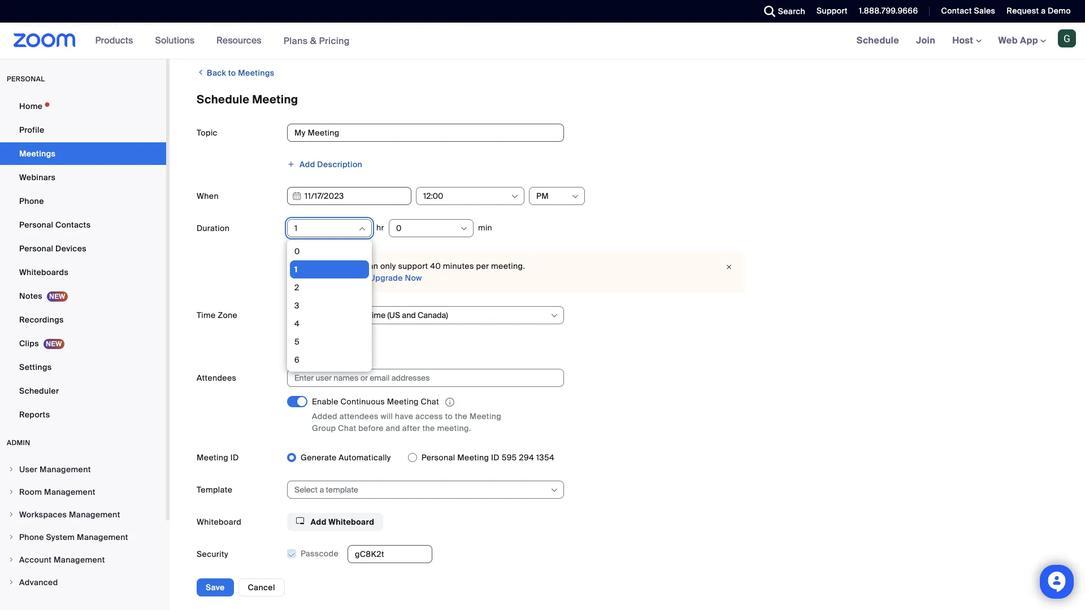 Task type: describe. For each thing, give the bounding box(es) containing it.
admin
[[7, 439, 30, 448]]

user management menu item
[[0, 459, 166, 481]]

meeting down back to meetings
[[252, 92, 298, 107]]

passcode
[[301, 549, 339, 559]]

advanced
[[19, 578, 58, 588]]

show options image for the select meeting template text field at the bottom
[[550, 486, 559, 495]]

recordings
[[19, 315, 64, 325]]

personal contacts
[[19, 220, 91, 230]]

phone for phone system management
[[19, 533, 44, 543]]

now
[[405, 273, 422, 283]]

will
[[381, 412, 393, 422]]

add image
[[287, 161, 295, 168]]

notes link
[[0, 285, 166, 308]]

continuous
[[341, 397, 385, 407]]

settings link
[[0, 356, 166, 379]]

1 id from the left
[[231, 453, 239, 463]]

meet
[[14, 19, 34, 29]]

pro
[[294, 19, 307, 29]]

account management
[[19, 555, 105, 565]]

assistant!
[[167, 19, 204, 29]]

meetings link
[[0, 142, 166, 165]]

after
[[402, 424, 420, 434]]

contact
[[941, 6, 972, 16]]

the left the invite
[[382, 567, 394, 577]]

recordings link
[[0, 309, 166, 331]]

meeting up template
[[197, 453, 228, 463]]

one
[[276, 19, 292, 29]]

personal menu menu
[[0, 95, 166, 427]]

a
[[1041, 6, 1046, 16]]

to right back
[[228, 68, 236, 78]]

home
[[19, 101, 43, 111]]

294
[[519, 453, 534, 463]]

reports
[[19, 410, 50, 420]]

1 ai from the left
[[60, 19, 68, 29]]

account
[[19, 555, 52, 565]]

schedule meeting
[[197, 92, 298, 107]]

meeting inside meeting id option group
[[457, 453, 489, 463]]

1.888.799.9666 button up schedule link
[[859, 6, 918, 16]]

contacts
[[55, 220, 91, 230]]

2 ai from the left
[[157, 19, 165, 29]]

whiteboards link
[[0, 261, 166, 284]]

When text field
[[287, 187, 412, 205]]

learn more about enable continuous meeting chat image
[[442, 398, 458, 408]]

pm button
[[536, 188, 570, 205]]

personal contacts link
[[0, 214, 166, 236]]

have for access
[[395, 412, 413, 422]]

minutes
[[443, 261, 474, 271]]

1.888.799.9666 button up join
[[851, 0, 921, 23]]

banner containing products
[[0, 23, 1085, 59]]

request
[[1007, 6, 1039, 16]]

0 button
[[396, 220, 459, 237]]

chat inside added attendees will have access to the meeting group chat before and after the meeting.
[[338, 424, 356, 434]]

search
[[778, 6, 806, 16]]

time zone
[[197, 310, 238, 321]]

web app button
[[999, 34, 1046, 46]]

meeting id option group
[[287, 449, 1058, 467]]

recurring meeting
[[301, 342, 372, 352]]

personal
[[7, 75, 45, 84]]

web
[[999, 34, 1018, 46]]

schedule link
[[848, 23, 908, 59]]

Topic text field
[[287, 124, 564, 142]]

demo
[[1048, 6, 1071, 16]]

contact sales
[[941, 6, 996, 16]]

admin menu menu
[[0, 459, 166, 595]]

meeting inside security group
[[532, 567, 563, 577]]

scheduler link
[[0, 380, 166, 402]]

upgrade now link
[[367, 273, 422, 283]]

meeting id
[[197, 453, 239, 463]]

to left companion
[[370, 19, 378, 29]]

only
[[301, 567, 318, 577]]

resources button
[[217, 23, 267, 59]]

additional
[[458, 19, 497, 29]]

workspaces
[[19, 510, 67, 520]]

today
[[556, 19, 578, 29]]

schedule for schedule meeting
[[197, 92, 250, 107]]

1354
[[536, 453, 555, 463]]

back to meetings
[[205, 68, 274, 78]]

clips
[[19, 339, 39, 349]]

1 button
[[295, 220, 357, 237]]

management for account management
[[54, 555, 105, 565]]

workspaces management
[[19, 510, 120, 520]]

meeting. inside your current plan can only support 40 minutes per meeting. need more time? upgrade now
[[491, 261, 525, 271]]

personal for personal devices
[[19, 244, 53, 254]]

pm
[[536, 191, 549, 201]]

the down learn more about enable continuous meeting chat "icon"
[[455, 412, 468, 422]]

attendees
[[340, 412, 379, 422]]

who
[[344, 567, 359, 577]]

2 zoom from the left
[[251, 19, 274, 29]]

management for room management
[[44, 487, 95, 497]]

0 vertical spatial meeting
[[341, 342, 372, 352]]

recurring
[[301, 342, 339, 352]]

need
[[296, 273, 317, 283]]

user management
[[19, 465, 91, 475]]

0 for 0 1 2 3 4 5 6
[[295, 246, 300, 257]]

time
[[197, 310, 216, 321]]

show options image
[[460, 224, 469, 233]]

generate
[[301, 453, 337, 463]]

enable
[[312, 397, 339, 407]]

web app
[[999, 34, 1038, 46]]

phone system management
[[19, 533, 128, 543]]

room management menu item
[[0, 482, 166, 503]]

user
[[19, 465, 38, 475]]

security
[[197, 550, 228, 560]]

meeting inside added attendees will have access to the meeting group chat before and after the meeting.
[[470, 412, 501, 422]]

and inside added attendees will have access to the meeting group chat before and after the meeting.
[[386, 424, 400, 434]]

meetings inside 'personal menu' menu
[[19, 149, 56, 159]]

cancel button
[[238, 579, 285, 597]]

personal for personal meeting id 595 294 1354
[[422, 453, 455, 463]]

add for add whiteboard
[[311, 517, 327, 528]]

description
[[317, 159, 362, 170]]

time?
[[341, 273, 363, 283]]

1 whiteboard from the left
[[197, 517, 241, 528]]

solutions button
[[155, 23, 200, 59]]

0 horizontal spatial upgrade
[[206, 19, 240, 29]]

passcode
[[445, 567, 483, 577]]

or
[[435, 567, 442, 577]]

meeting. inside added attendees will have access to the meeting group chat before and after the meeting.
[[437, 424, 471, 434]]



Task type: vqa. For each thing, say whether or not it's contained in the screenshot.
Sign In Sign
no



Task type: locate. For each thing, give the bounding box(es) containing it.
system
[[46, 533, 75, 543]]

595
[[502, 453, 517, 463]]

schedule for schedule
[[857, 34, 899, 46]]

1 right image from the top
[[8, 489, 15, 496]]

management for user management
[[40, 465, 91, 475]]

ai left companion
[[380, 19, 388, 29]]

0 right hr
[[396, 223, 402, 233]]

the right join
[[517, 567, 529, 577]]

none text field inside security group
[[348, 546, 432, 564]]

right image for room management
[[8, 489, 15, 496]]

per
[[476, 261, 489, 271]]

0 vertical spatial phone
[[19, 196, 44, 206]]

1 horizontal spatial id
[[491, 453, 500, 463]]

link
[[419, 567, 432, 577]]

chat down attendees
[[338, 424, 356, 434]]

1 inside 1 dropdown button
[[295, 223, 298, 233]]

2 vertical spatial personal
[[422, 453, 455, 463]]

can inside your current plan can only support 40 minutes per meeting. need more time? upgrade now
[[364, 261, 378, 271]]

1 horizontal spatial and
[[386, 424, 400, 434]]

when
[[197, 191, 219, 201]]

0 horizontal spatial meeting.
[[437, 424, 471, 434]]

select meeting template text field
[[295, 482, 549, 499]]

right image left room
[[8, 489, 15, 496]]

and inside meet zoom ai companion, footer
[[309, 19, 324, 29]]

1 up '2' at the left top
[[295, 265, 298, 275]]

2 right image from the top
[[8, 557, 15, 564]]

list box containing 0
[[290, 243, 369, 611]]

0 vertical spatial 1
[[295, 223, 298, 233]]

plans & pricing
[[284, 35, 350, 47]]

enable continuous meeting chat
[[312, 397, 439, 407]]

upgrade down only
[[369, 273, 403, 283]]

2 right image from the top
[[8, 512, 15, 518]]

1 horizontal spatial chat
[[421, 397, 439, 407]]

whiteboard down template
[[197, 517, 241, 528]]

phone inside menu item
[[19, 533, 44, 543]]

0 vertical spatial meetings
[[238, 68, 274, 78]]

right image for workspaces
[[8, 512, 15, 518]]

search button
[[756, 0, 808, 23]]

room
[[19, 487, 42, 497]]

1 vertical spatial have
[[361, 567, 380, 577]]

1 up the your
[[295, 223, 298, 233]]

1 vertical spatial and
[[386, 424, 400, 434]]

1 vertical spatial 0
[[295, 246, 300, 257]]

0 up the your
[[295, 246, 300, 257]]

save button
[[197, 579, 234, 597]]

left image
[[197, 67, 205, 78]]

webinars link
[[0, 166, 166, 189]]

meeting up added attendees will have access to the meeting group chat before and after the meeting. at the bottom left of page
[[387, 397, 419, 407]]

to down learn more about enable continuous meeting chat "icon"
[[445, 412, 453, 422]]

meeting left 595
[[457, 453, 489, 463]]

join
[[916, 34, 936, 46]]

zoom
[[36, 19, 58, 29], [251, 19, 274, 29]]

id
[[231, 453, 239, 463], [491, 453, 500, 463]]

1 vertical spatial schedule
[[197, 92, 250, 107]]

and left get
[[309, 19, 324, 29]]

schedule inside meetings navigation
[[857, 34, 899, 46]]

generate automatically
[[301, 453, 391, 463]]

0 horizontal spatial schedule
[[197, 92, 250, 107]]

personal inside meeting id option group
[[422, 453, 455, 463]]

right image left user
[[8, 466, 15, 473]]

whiteboard up passcode
[[329, 517, 374, 528]]

40
[[430, 261, 441, 271]]

0 horizontal spatial and
[[309, 19, 324, 29]]

back to meetings link
[[197, 63, 274, 82]]

zoom left one
[[251, 19, 274, 29]]

select start time text field
[[423, 188, 510, 205]]

2 phone from the top
[[19, 533, 44, 543]]

id up template
[[231, 453, 239, 463]]

5
[[295, 337, 300, 347]]

1 vertical spatial 1
[[295, 265, 298, 275]]

right image for user
[[8, 466, 15, 473]]

1 vertical spatial can
[[485, 567, 499, 577]]

at
[[437, 19, 444, 29]]

management down workspaces management menu item
[[77, 533, 128, 543]]

phone down webinars
[[19, 196, 44, 206]]

ai up zoom logo
[[60, 19, 68, 29]]

close image
[[722, 262, 736, 273]]

management
[[40, 465, 91, 475], [44, 487, 95, 497], [69, 510, 120, 520], [77, 533, 128, 543], [54, 555, 105, 565]]

personal inside 'link'
[[19, 244, 53, 254]]

your
[[296, 261, 313, 271]]

right image
[[8, 466, 15, 473], [8, 512, 15, 518], [8, 534, 15, 541], [8, 579, 15, 586]]

right image left advanced
[[8, 579, 15, 586]]

0 horizontal spatial meetings
[[19, 149, 56, 159]]

right image inside workspaces management menu item
[[8, 512, 15, 518]]

1 horizontal spatial ai
[[157, 19, 165, 29]]

request a demo
[[1007, 6, 1071, 16]]

can left only
[[364, 261, 378, 271]]

management up phone system management menu item
[[69, 510, 120, 520]]

zoom up zoom logo
[[36, 19, 58, 29]]

personal devices link
[[0, 237, 166, 260]]

upgrade inside your current plan can only support 40 minutes per meeting. need more time? upgrade now
[[369, 273, 403, 283]]

1 inside the 0 1 2 3 4 5 6
[[295, 265, 298, 275]]

1 1 from the top
[[295, 223, 298, 233]]

1.888.799.9666 button
[[851, 0, 921, 23], [859, 6, 918, 16]]

1 horizontal spatial upgrade
[[369, 273, 403, 283]]

Persistent Chat, enter email address,Enter user names or email addresses text field
[[295, 370, 547, 387]]

show options image for the select time zone text box
[[550, 311, 559, 321]]

3 right image from the top
[[8, 534, 15, 541]]

phone inside 'personal menu' menu
[[19, 196, 44, 206]]

devices
[[55, 244, 87, 254]]

have right who
[[361, 567, 380, 577]]

phone system management menu item
[[0, 527, 166, 548]]

management down phone system management menu item
[[54, 555, 105, 565]]

cost.
[[499, 19, 518, 29]]

workspaces management menu item
[[0, 504, 166, 526]]

have inside added attendees will have access to the meeting group chat before and after the meeting.
[[395, 412, 413, 422]]

1 vertical spatial meetings
[[19, 149, 56, 159]]

profile
[[19, 125, 44, 135]]

topic
[[197, 128, 218, 138]]

add whiteboard button
[[287, 513, 383, 532]]

right image left workspaces on the bottom left of page
[[8, 512, 15, 518]]

to up resources
[[242, 19, 249, 29]]

schedule down 1.888.799.9666
[[857, 34, 899, 46]]

1 horizontal spatial whiteboard
[[329, 517, 374, 528]]

1 vertical spatial personal
[[19, 244, 53, 254]]

template
[[197, 485, 232, 495]]

1 horizontal spatial can
[[485, 567, 499, 577]]

1 horizontal spatial meeting.
[[491, 261, 525, 271]]

and down will
[[386, 424, 400, 434]]

meeting up personal meeting id 595 294 1354
[[470, 412, 501, 422]]

back
[[207, 68, 226, 78]]

1
[[295, 223, 298, 233], [295, 265, 298, 275]]

right image inside "account management" 'menu item'
[[8, 557, 15, 564]]

meetings up webinars
[[19, 149, 56, 159]]

automatically
[[339, 453, 391, 463]]

1 vertical spatial phone
[[19, 533, 44, 543]]

chat left learn more about enable continuous meeting chat "icon"
[[421, 397, 439, 407]]

management inside 'menu item'
[[54, 555, 105, 565]]

1 vertical spatial chat
[[338, 424, 356, 434]]

enable continuous meeting chat application
[[312, 396, 527, 409]]

personal up whiteboards
[[19, 244, 53, 254]]

0 for 0
[[396, 223, 402, 233]]

products
[[95, 34, 133, 46]]

zoom logo image
[[14, 33, 76, 47]]

whiteboard inside button
[[329, 517, 374, 528]]

show options image for select start time text box
[[510, 192, 520, 201]]

meeting. right per
[[491, 261, 525, 271]]

the right after
[[423, 424, 435, 434]]

have inside security group
[[361, 567, 380, 577]]

can inside security group
[[485, 567, 499, 577]]

meeting. down learn more about enable continuous meeting chat "icon"
[[437, 424, 471, 434]]

0 vertical spatial and
[[309, 19, 324, 29]]

1 vertical spatial right image
[[8, 557, 15, 564]]

phone up account
[[19, 533, 44, 543]]

1 zoom from the left
[[36, 19, 58, 29]]

meetings navigation
[[848, 23, 1085, 59]]

ai right new
[[157, 19, 165, 29]]

hide options image
[[358, 224, 367, 233]]

1.888.799.9666
[[859, 6, 918, 16]]

2 id from the left
[[491, 453, 500, 463]]

host button
[[953, 34, 982, 46]]

account management menu item
[[0, 549, 166, 571]]

1 vertical spatial access
[[415, 412, 443, 422]]

management for workspaces management
[[69, 510, 120, 520]]

0 vertical spatial can
[[364, 261, 378, 271]]

to inside added attendees will have access to the meeting group chat before and after the meeting.
[[445, 412, 453, 422]]

2
[[295, 283, 299, 293]]

ai
[[60, 19, 68, 29], [157, 19, 165, 29], [380, 19, 388, 29]]

3 ai from the left
[[380, 19, 388, 29]]

personal up the select meeting template text field at the bottom
[[422, 453, 455, 463]]

4
[[295, 319, 300, 329]]

2 whiteboard from the left
[[329, 517, 374, 528]]

cancel
[[248, 583, 275, 593]]

duration
[[197, 223, 230, 233]]

0 vertical spatial right image
[[8, 489, 15, 496]]

right image left account
[[8, 557, 15, 564]]

1 vertical spatial meeting
[[532, 567, 563, 577]]

your
[[120, 19, 137, 29]]

1 horizontal spatial meeting
[[532, 567, 563, 577]]

id left 595
[[491, 453, 500, 463]]

schedule down back
[[197, 92, 250, 107]]

0 horizontal spatial meeting
[[341, 342, 372, 352]]

chat
[[421, 397, 439, 407], [338, 424, 356, 434]]

right image inside phone system management menu item
[[8, 534, 15, 541]]

phone link
[[0, 190, 166, 213]]

0 horizontal spatial access
[[341, 19, 368, 29]]

get
[[326, 19, 339, 29]]

management up workspaces management
[[44, 487, 95, 497]]

schedule
[[857, 34, 899, 46], [197, 92, 250, 107]]

0 horizontal spatial whiteboard
[[197, 517, 241, 528]]

show options image
[[510, 192, 520, 201], [571, 192, 580, 201], [550, 311, 559, 321], [550, 486, 559, 495]]

personal meeting id 595 294 1354
[[422, 453, 555, 463]]

personal
[[19, 220, 53, 230], [19, 244, 53, 254], [422, 453, 455, 463]]

0 vertical spatial 0
[[396, 223, 402, 233]]

1 horizontal spatial have
[[395, 412, 413, 422]]

join link
[[908, 23, 944, 59]]

select time zone text field
[[295, 307, 549, 324]]

meeting right join
[[532, 567, 563, 577]]

None text field
[[348, 546, 432, 564]]

right image inside user management menu item
[[8, 466, 15, 473]]

1 horizontal spatial access
[[415, 412, 443, 422]]

companion
[[390, 19, 435, 29]]

chat inside enable continuous meeting chat application
[[421, 397, 439, 407]]

1 horizontal spatial zoom
[[251, 19, 274, 29]]

access inside meet zoom ai companion, footer
[[341, 19, 368, 29]]

have up after
[[395, 412, 413, 422]]

management up room management
[[40, 465, 91, 475]]

right image inside advanced menu item
[[8, 579, 15, 586]]

your current plan can only support 40 minutes per meeting. need more time? upgrade now
[[296, 261, 525, 283]]

1 horizontal spatial meetings
[[238, 68, 274, 78]]

right image
[[8, 489, 15, 496], [8, 557, 15, 564]]

access inside added attendees will have access to the meeting group chat before and after the meeting.
[[415, 412, 443, 422]]

advanced menu item
[[0, 572, 166, 594]]

add whiteboard
[[309, 517, 374, 528]]

upgrade right cost.
[[520, 19, 554, 29]]

0 vertical spatial schedule
[[857, 34, 899, 46]]

meetings up the schedule meeting
[[238, 68, 274, 78]]

app
[[1020, 34, 1038, 46]]

meeting
[[252, 92, 298, 107], [387, 397, 419, 407], [470, 412, 501, 422], [197, 453, 228, 463], [457, 453, 489, 463]]

0 vertical spatial access
[[341, 19, 368, 29]]

0 vertical spatial personal
[[19, 220, 53, 230]]

have for the
[[361, 567, 380, 577]]

upgrade
[[206, 19, 240, 29], [520, 19, 554, 29], [369, 273, 403, 283]]

0
[[396, 223, 402, 233], [295, 246, 300, 257]]

scheduler
[[19, 386, 59, 396]]

right image for phone
[[8, 534, 15, 541]]

0 horizontal spatial id
[[231, 453, 239, 463]]

1 vertical spatial meeting.
[[437, 424, 471, 434]]

personal for personal contacts
[[19, 220, 53, 230]]

1 phone from the top
[[19, 196, 44, 206]]

0 horizontal spatial can
[[364, 261, 378, 271]]

0 horizontal spatial zoom
[[36, 19, 58, 29]]

add inside button
[[300, 159, 315, 170]]

products button
[[95, 23, 138, 59]]

6
[[295, 355, 300, 365]]

clips link
[[0, 332, 166, 355]]

0 1 2 3 4 5 6
[[295, 246, 300, 365]]

1 horizontal spatial 0
[[396, 223, 402, 233]]

add inside button
[[311, 517, 327, 528]]

added attendees will have access to the meeting group chat before and after the meeting.
[[312, 412, 501, 434]]

0 horizontal spatial have
[[361, 567, 380, 577]]

meeting.
[[491, 261, 525, 271], [437, 424, 471, 434]]

2 horizontal spatial ai
[[380, 19, 388, 29]]

phone for phone
[[19, 196, 44, 206]]

right image for account management
[[8, 557, 15, 564]]

can left join
[[485, 567, 499, 577]]

1 vertical spatial add
[[311, 517, 327, 528]]

resources
[[217, 34, 262, 46]]

add right add image
[[300, 159, 315, 170]]

0 horizontal spatial 0
[[295, 246, 300, 257]]

4 right image from the top
[[8, 579, 15, 586]]

access right get
[[341, 19, 368, 29]]

meeting right recurring at the bottom of page
[[341, 342, 372, 352]]

1 right image from the top
[[8, 466, 15, 473]]

0 horizontal spatial ai
[[60, 19, 68, 29]]

meet zoom ai companion, footer
[[0, 5, 1085, 44]]

2 horizontal spatial upgrade
[[520, 19, 554, 29]]

upgrade up resources
[[206, 19, 240, 29]]

0 vertical spatial add
[[300, 159, 315, 170]]

2 1 from the top
[[295, 265, 298, 275]]

only users who have the invite link or passcode can join the meeting
[[301, 567, 563, 577]]

0 inside 0 popup button
[[396, 223, 402, 233]]

0 horizontal spatial chat
[[338, 424, 356, 434]]

product information navigation
[[87, 23, 358, 59]]

management inside menu item
[[69, 510, 120, 520]]

profile picture image
[[1058, 29, 1076, 47]]

host
[[953, 34, 976, 46]]

add for add description
[[300, 159, 315, 170]]

0 vertical spatial have
[[395, 412, 413, 422]]

personal devices
[[19, 244, 87, 254]]

no
[[447, 19, 456, 29]]

meeting
[[341, 342, 372, 352], [532, 567, 563, 577]]

1 horizontal spatial schedule
[[857, 34, 899, 46]]

0 vertical spatial chat
[[421, 397, 439, 407]]

right image left system
[[8, 534, 15, 541]]

add up passcode
[[311, 517, 327, 528]]

3
[[295, 301, 299, 311]]

security group
[[287, 546, 1058, 611]]

right image inside room management menu item
[[8, 489, 15, 496]]

meeting inside enable continuous meeting chat application
[[387, 397, 419, 407]]

meet zoom ai companion, your new ai assistant! upgrade to zoom one pro and get access to ai companion at no additional cost. upgrade today
[[14, 19, 578, 29]]

access down enable continuous meeting chat application
[[415, 412, 443, 422]]

list box
[[290, 243, 369, 611]]

0 vertical spatial meeting.
[[491, 261, 525, 271]]

banner
[[0, 23, 1085, 59]]

id inside option group
[[491, 453, 500, 463]]

can
[[364, 261, 378, 271], [485, 567, 499, 577]]

personal up personal devices
[[19, 220, 53, 230]]

solutions
[[155, 34, 195, 46]]



